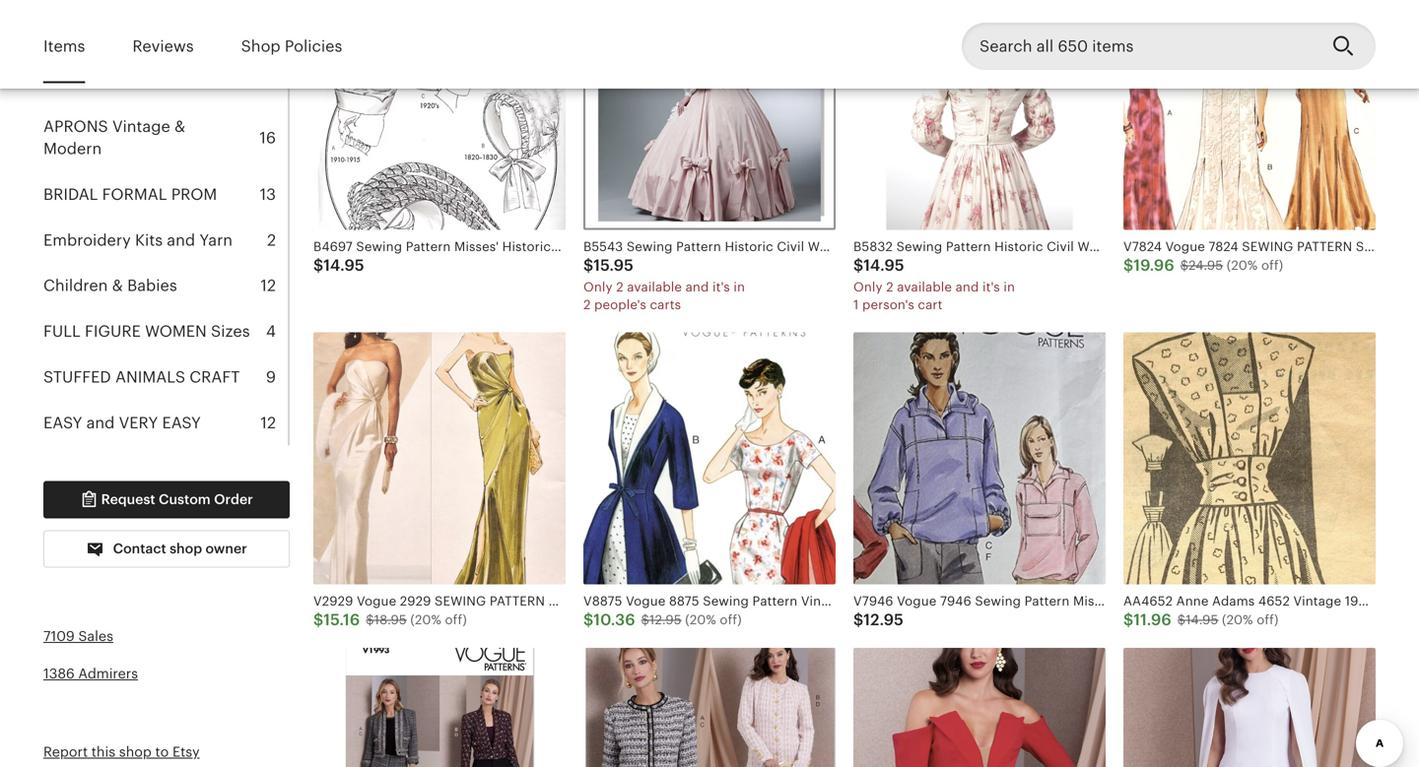 Task type: vqa. For each thing, say whether or not it's contained in the screenshot.


Task type: locate. For each thing, give the bounding box(es) containing it.
formal
[[102, 186, 167, 203]]

available inside "$ 14.95 only 2 available and it's in 1 person's cart"
[[897, 280, 952, 295]]

12 up 4
[[261, 277, 276, 295]]

0 horizontal spatial shop
[[119, 745, 152, 760]]

available
[[627, 280, 682, 295], [897, 280, 952, 295]]

contact shop owner
[[110, 541, 247, 557]]

shop inside button
[[170, 541, 202, 557]]

0 horizontal spatial it's
[[713, 280, 730, 295]]

2 horizontal spatial 14.95
[[1186, 613, 1219, 628]]

1 it's from the left
[[713, 280, 730, 295]]

(20%
[[1227, 258, 1258, 273], [410, 613, 442, 628], [685, 613, 717, 628], [1222, 613, 1254, 628]]

1 available from the left
[[627, 280, 682, 295]]

(20% inside $ 11.96 $ 14.95 (20% off)
[[1222, 613, 1254, 628]]

8 tab from the top
[[43, 355, 288, 401]]

0 horizontal spatial only
[[584, 280, 613, 295]]

in inside $ 15.95 only 2 available and it's in 2 people's carts
[[734, 280, 745, 295]]

0 vertical spatial shop
[[170, 541, 202, 557]]

bridal
[[43, 186, 98, 203]]

& right vintage
[[174, 118, 186, 136]]

2 tab from the top
[[43, 58, 288, 104]]

0 horizontal spatial 14.95
[[324, 257, 364, 275]]

vintage
[[112, 118, 170, 136]]

pants
[[43, 26, 93, 44]]

contact
[[113, 541, 166, 557]]

this
[[91, 745, 115, 760]]

(20% right 11.96
[[1222, 613, 1254, 628]]

it's
[[713, 280, 730, 295], [983, 280, 1000, 295]]

custom
[[159, 492, 211, 508]]

4 tab from the top
[[43, 172, 288, 218]]

contact shop owner button
[[43, 531, 290, 569]]

off) for 15.16
[[445, 613, 467, 628]]

$ 12.95
[[854, 612, 904, 629]]

full figure women sizes
[[43, 323, 250, 341]]

1 horizontal spatial 14.95
[[864, 257, 905, 275]]

off) right 18.95
[[445, 613, 467, 628]]

off) inside $ 10.36 $ 12.95 (20% off)
[[720, 613, 742, 628]]

stuffed animals craft
[[43, 369, 240, 386]]

b4697 sewing pattern misses' historical costume bonnets hats victorian period 18th 19th century oop ff butterick 4697 image
[[313, 0, 566, 230]]

only for 15.95
[[584, 280, 613, 295]]

sizes
[[211, 323, 250, 341]]

$
[[313, 257, 324, 275], [584, 257, 594, 275], [854, 257, 864, 275], [1124, 257, 1134, 275], [1181, 258, 1189, 273], [313, 612, 324, 629], [584, 612, 594, 629], [854, 612, 864, 629], [1124, 612, 1134, 629], [366, 613, 374, 628], [641, 613, 650, 628], [1178, 613, 1186, 628]]

coats
[[117, 72, 170, 90]]

b5543 sewing pattern historic civil war 1860s gone with the wind melanie dress sizes 6-12 or 14-20 butterick 5543 oop image
[[584, 0, 836, 230]]

only for 14.95
[[854, 280, 883, 295]]

in for 14.95
[[1004, 280, 1015, 295]]

1 horizontal spatial only
[[854, 280, 883, 295]]

v8875 vogue 8875 sewing pattern vintage 1950's design 1955  slim fitted dress coat sizes 8-16 or 18-26 vogue 8875 image
[[584, 333, 836, 585]]

available up the cart
[[897, 280, 952, 295]]

1 horizontal spatial it's
[[983, 280, 1000, 295]]

$ inside "$ 14.95 only 2 available and it's in 1 person's cart"
[[854, 257, 864, 275]]

tab containing dresses coats jackets
[[43, 58, 288, 104]]

off) right "24.95"
[[1262, 258, 1284, 273]]

tab containing embroidery kits and yarn
[[43, 218, 288, 263]]

shop
[[170, 541, 202, 557], [119, 745, 152, 760]]

it's inside "$ 14.95 only 2 available and it's in 1 person's cart"
[[983, 280, 1000, 295]]

1386 admirers link
[[43, 666, 138, 682]]

6 tab from the top
[[43, 263, 288, 309]]

in
[[734, 280, 745, 295], [1004, 280, 1015, 295]]

13
[[260, 186, 276, 203]]

& left babies
[[112, 277, 123, 295]]

5 tab from the top
[[43, 218, 288, 263]]

1 horizontal spatial in
[[1004, 280, 1015, 295]]

it's inside $ 15.95 only 2 available and it's in 2 people's carts
[[713, 280, 730, 295]]

v1993 sewing pattern misses' jacket pants sizes 6-14 or 16-24 vogue 1993 image
[[313, 649, 566, 768]]

(20% right 10.36
[[685, 613, 717, 628]]

only up 1
[[854, 280, 883, 295]]

2 down 13
[[267, 231, 276, 249]]

shop left owner on the bottom of the page
[[170, 541, 202, 557]]

available inside $ 15.95 only 2 available and it's in 2 people's carts
[[627, 280, 682, 295]]

$ 15.16 $ 18.95 (20% off)
[[313, 612, 467, 629]]

easy
[[43, 414, 82, 432], [162, 414, 201, 432]]

12
[[261, 277, 276, 295], [261, 414, 276, 432]]

2 up person's
[[886, 280, 894, 295]]

easy right very
[[162, 414, 201, 432]]

yarn
[[199, 231, 233, 249]]

0 horizontal spatial 12.95
[[650, 613, 682, 628]]

off) inside $ 19.96 $ 24.95 (20% off)
[[1262, 258, 1284, 273]]

1 12 from the top
[[261, 277, 276, 295]]

tab containing full figure women sizes
[[43, 309, 288, 355]]

very
[[119, 414, 158, 432]]

3 tab from the top
[[43, 104, 288, 172]]

off) up the v1982 sewing pattern misses' lined cape dresses sizes 8-16 or 18-26 vogue 1982 image
[[1257, 613, 1279, 628]]

9 tab from the top
[[43, 401, 288, 446]]

and
[[167, 231, 195, 249], [686, 280, 709, 295], [956, 280, 979, 295], [86, 414, 115, 432]]

$ 14.95
[[313, 257, 364, 275]]

1 horizontal spatial available
[[897, 280, 952, 295]]

off)
[[1262, 258, 1284, 273], [445, 613, 467, 628], [720, 613, 742, 628], [1257, 613, 1279, 628]]

1 in from the left
[[734, 280, 745, 295]]

(20% inside $ 10.36 $ 12.95 (20% off)
[[685, 613, 717, 628]]

10
[[259, 26, 276, 44]]

1 vertical spatial &
[[112, 277, 123, 295]]

cart
[[918, 298, 943, 313]]

off) inside $ 15.16 $ 18.95 (20% off)
[[445, 613, 467, 628]]

only inside "$ 14.95 only 2 available and it's in 1 person's cart"
[[854, 280, 883, 295]]

2 in from the left
[[1004, 280, 1015, 295]]

dresses coats jackets
[[43, 72, 240, 90]]

people's
[[594, 298, 647, 313]]

v1984 sewing pattern misses' close-fitting off-the-shoulder top sizes 8-16 or 18-26 vogue 1984 image
[[854, 649, 1106, 768]]

to
[[155, 745, 169, 760]]

7 tab from the top
[[43, 309, 288, 355]]

1386
[[43, 666, 75, 682]]

easy down the "stuffed"
[[43, 414, 82, 432]]

tab containing pants jumpsuit skirts
[[43, 13, 288, 58]]

14.95 for $ 14.95 only 2 available and it's in 1 person's cart
[[864, 257, 905, 275]]

1
[[854, 298, 859, 313]]

request
[[101, 492, 155, 508]]

(20% for 11.96
[[1222, 613, 1254, 628]]

tab containing aprons vintage & modern
[[43, 104, 288, 172]]

tab containing bridal formal prom
[[43, 172, 288, 218]]

0 vertical spatial 12
[[261, 277, 276, 295]]

report this shop to etsy
[[43, 745, 200, 760]]

reviews link
[[132, 24, 194, 69]]

admirers
[[78, 666, 138, 682]]

7109 sales link
[[43, 629, 113, 645]]

2 only from the left
[[854, 280, 883, 295]]

2 easy from the left
[[162, 414, 201, 432]]

only
[[584, 280, 613, 295], [854, 280, 883, 295]]

aa4652 anne adams 4652 vintage 1950's sewing pattern lovely sundress jacket bust 31" size 13 unused vtg 50s image
[[1124, 333, 1376, 585]]

pants jumpsuit skirts
[[43, 26, 231, 44]]

2
[[267, 231, 276, 249], [616, 280, 624, 295], [886, 280, 894, 295], [584, 298, 591, 313]]

1 horizontal spatial &
[[174, 118, 186, 136]]

only down the 15.95
[[584, 280, 613, 295]]

$ 10.36 $ 12.95 (20% off)
[[584, 612, 742, 629]]

stuffed
[[43, 369, 111, 386]]

1 horizontal spatial easy
[[162, 414, 201, 432]]

15.95
[[594, 257, 634, 275]]

off) inside $ 11.96 $ 14.95 (20% off)
[[1257, 613, 1279, 628]]

available up carts
[[627, 280, 682, 295]]

off) up v1992 sewing pattern misses' lined jacket skirt pants sizes 8-16 or 18-26 vogue 1992 image
[[720, 613, 742, 628]]

2 it's from the left
[[983, 280, 1000, 295]]

items
[[43, 37, 85, 55]]

modern
[[43, 140, 102, 158]]

jackets
[[174, 72, 240, 90]]

figure
[[85, 323, 141, 341]]

14.95
[[324, 257, 364, 275], [864, 257, 905, 275], [1186, 613, 1219, 628]]

only inside $ 15.95 only 2 available and it's in 2 people's carts
[[584, 280, 613, 295]]

(20% inside $ 15.16 $ 18.95 (20% off)
[[410, 613, 442, 628]]

reviews
[[132, 37, 194, 55]]

women
[[145, 323, 207, 341]]

&
[[174, 118, 186, 136], [112, 277, 123, 295]]

14.95 inside "$ 14.95 only 2 available and it's in 1 person's cart"
[[864, 257, 905, 275]]

0 horizontal spatial in
[[734, 280, 745, 295]]

it's for 15.95
[[713, 280, 730, 295]]

b5832 sewing pattern historic civil war 1860s gone with the wind melanie dress sizes 6-14 or 14-22 butterick 5832 image
[[854, 0, 1106, 230]]

person's
[[863, 298, 915, 313]]

$ inside $ 10.36 $ 12.95 (20% off)
[[641, 613, 650, 628]]

1 vertical spatial 12
[[261, 414, 276, 432]]

1 horizontal spatial shop
[[170, 541, 202, 557]]

12 down 9 at left
[[261, 414, 276, 432]]

skirts
[[177, 26, 231, 44]]

in inside "$ 14.95 only 2 available and it's in 1 person's cart"
[[1004, 280, 1015, 295]]

0 horizontal spatial available
[[627, 280, 682, 295]]

2 available from the left
[[897, 280, 952, 295]]

tab containing easy and very easy
[[43, 401, 288, 446]]

policies
[[285, 37, 342, 55]]

(20% right "24.95"
[[1227, 258, 1258, 273]]

0 horizontal spatial easy
[[43, 414, 82, 432]]

tab
[[43, 13, 288, 58], [43, 58, 288, 104], [43, 104, 288, 172], [43, 172, 288, 218], [43, 218, 288, 263], [43, 263, 288, 309], [43, 309, 288, 355], [43, 355, 288, 401], [43, 401, 288, 446]]

1 only from the left
[[584, 280, 613, 295]]

(20% inside $ 19.96 $ 24.95 (20% off)
[[1227, 258, 1258, 273]]

shop left to
[[119, 745, 152, 760]]

0 vertical spatial &
[[174, 118, 186, 136]]

available for 14.95
[[897, 280, 952, 295]]

1 tab from the top
[[43, 13, 288, 58]]

(20% right 18.95
[[410, 613, 442, 628]]

2 12 from the top
[[261, 414, 276, 432]]

15.16
[[324, 612, 360, 629]]

animals
[[115, 369, 185, 386]]

18.95
[[374, 613, 407, 628]]



Task type: describe. For each thing, give the bounding box(es) containing it.
report this shop to etsy link
[[43, 745, 200, 760]]

$ inside $ 19.96 $ 24.95 (20% off)
[[1181, 258, 1189, 273]]

v1992 sewing pattern misses' lined jacket skirt pants sizes 8-16 or 18-26 vogue 1992 image
[[584, 649, 836, 768]]

12 for easy and very easy
[[261, 414, 276, 432]]

aprons
[[43, 118, 108, 136]]

children & babies
[[43, 277, 177, 295]]

14.95 inside $ 11.96 $ 14.95 (20% off)
[[1186, 613, 1219, 628]]

$ inside $ 11.96 $ 14.95 (20% off)
[[1178, 613, 1186, 628]]

available for 15.95
[[627, 280, 682, 295]]

(20% for 19.96
[[1227, 258, 1258, 273]]

2 up people's
[[616, 280, 624, 295]]

37
[[258, 72, 276, 90]]

jumpsuit
[[97, 26, 173, 44]]

$ 14.95 only 2 available and it's in 1 person's cart
[[854, 257, 1015, 313]]

request custom order
[[98, 492, 253, 508]]

(20% for 15.16
[[410, 613, 442, 628]]

v2929 vogue 2929 sewing pattern designer bellville sassoon special occasion prom dress formal new year party sizes 4-8 or 10-14 or 16-20 oop image
[[313, 333, 566, 585]]

1 vertical spatial shop
[[119, 745, 152, 760]]

order
[[214, 492, 253, 508]]

full
[[43, 323, 81, 341]]

1386 admirers
[[43, 666, 138, 682]]

$ 15.95 only 2 available and it's in 2 people's carts
[[584, 257, 745, 313]]

sales
[[78, 629, 113, 645]]

$ inside $ 15.16 $ 18.95 (20% off)
[[366, 613, 374, 628]]

1 easy from the left
[[43, 414, 82, 432]]

dresses
[[43, 72, 113, 90]]

11.96
[[1134, 612, 1172, 629]]

0 horizontal spatial &
[[112, 277, 123, 295]]

2 inside 'tab'
[[267, 231, 276, 249]]

shop
[[241, 37, 281, 55]]

and inside "$ 14.95 only 2 available and it's in 1 person's cart"
[[956, 280, 979, 295]]

$ inside $ 15.95 only 2 available and it's in 2 people's carts
[[584, 257, 594, 275]]

2 inside "$ 14.95 only 2 available and it's in 1 person's cart"
[[886, 280, 894, 295]]

16
[[260, 129, 276, 147]]

embroidery kits and yarn
[[43, 231, 233, 249]]

7109
[[43, 629, 75, 645]]

craft
[[190, 369, 240, 386]]

tab containing children & babies
[[43, 263, 288, 309]]

prom
[[171, 186, 217, 203]]

babies
[[127, 277, 177, 295]]

shop policies link
[[241, 24, 342, 69]]

v7824 vogue 7824 sewing pattern special occasion close-fitting prom formal dress sizes 12-16 oop image
[[1124, 0, 1376, 230]]

owner
[[206, 541, 247, 557]]

report
[[43, 745, 88, 760]]

easy and very easy
[[43, 414, 201, 432]]

$ 11.96 $ 14.95 (20% off)
[[1124, 612, 1279, 629]]

off) for 19.96
[[1262, 258, 1284, 273]]

9
[[266, 369, 276, 386]]

19.96
[[1134, 257, 1175, 275]]

aprons vintage & modern
[[43, 118, 186, 158]]

and inside $ 15.95 only 2 available and it's in 2 people's carts
[[686, 280, 709, 295]]

request custom order link
[[43, 482, 290, 519]]

(20% for 10.36
[[685, 613, 717, 628]]

embroidery
[[43, 231, 131, 249]]

Search all 650 items text field
[[962, 23, 1317, 70]]

v1982 sewing pattern misses' lined cape dresses sizes 8-16 or 18-26 vogue 1982 image
[[1124, 649, 1376, 768]]

12 for children & babies
[[261, 277, 276, 295]]

bridal formal prom
[[43, 186, 217, 203]]

4
[[266, 323, 276, 341]]

etsy
[[172, 745, 200, 760]]

sections tab list
[[43, 0, 290, 446]]

in for 15.95
[[734, 280, 745, 295]]

off) for 11.96
[[1257, 613, 1279, 628]]

off) for 10.36
[[720, 613, 742, 628]]

shop policies
[[241, 37, 342, 55]]

items link
[[43, 24, 85, 69]]

2 left people's
[[584, 298, 591, 313]]

it's for 14.95
[[983, 280, 1000, 295]]

12.95 inside $ 10.36 $ 12.95 (20% off)
[[650, 613, 682, 628]]

& inside aprons vintage & modern
[[174, 118, 186, 136]]

10.36
[[594, 612, 635, 629]]

children
[[43, 277, 108, 295]]

1 horizontal spatial 12.95
[[864, 612, 904, 629]]

tab containing stuffed animals craft
[[43, 355, 288, 401]]

24.95
[[1189, 258, 1224, 273]]

kits
[[135, 231, 163, 249]]

$ 19.96 $ 24.95 (20% off)
[[1124, 257, 1284, 275]]

7109 sales
[[43, 629, 113, 645]]

v7946 vogue 7946 sewing pattern misses' easy tops skirts pants sizes 8-12 or 14-18oop image
[[854, 333, 1106, 585]]

carts
[[650, 298, 681, 313]]

14.95 for $ 14.95
[[324, 257, 364, 275]]



